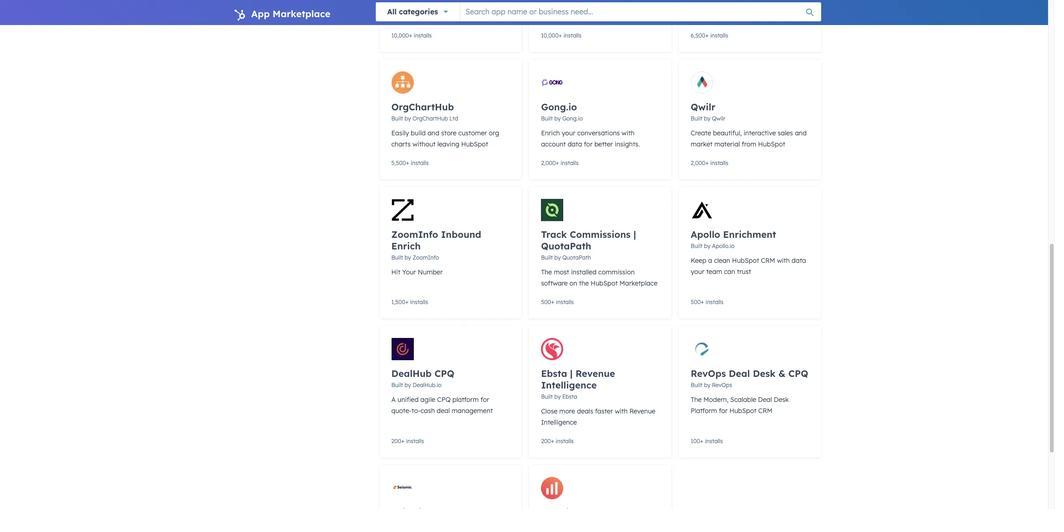 Task type: vqa. For each thing, say whether or not it's contained in the screenshot.
Contact) (Sample
no



Task type: locate. For each thing, give the bounding box(es) containing it.
500 down keep
[[691, 299, 701, 306]]

the up software
[[541, 268, 552, 277]]

from
[[742, 140, 757, 149]]

by inside orgcharthub built by orgcharthub ltd
[[405, 115, 411, 122]]

0 vertical spatial data
[[568, 140, 583, 149]]

0 horizontal spatial the
[[541, 268, 552, 277]]

1 500 from the left
[[541, 299, 551, 306]]

hubspot down the 'interactive'
[[759, 140, 786, 149]]

commission
[[599, 268, 635, 277]]

deals
[[577, 408, 594, 416]]

0 vertical spatial desk
[[753, 368, 776, 380]]

hubspot down scalable
[[730, 407, 757, 416]]

marketplace right app on the left of the page
[[273, 8, 331, 20]]

1 2,000 from the left
[[541, 160, 556, 167]]

revops
[[691, 368, 727, 380], [713, 382, 733, 389]]

zoominfo up number
[[413, 254, 439, 261]]

ebsta up more
[[563, 394, 578, 401]]

the
[[541, 268, 552, 277], [691, 396, 702, 404]]

revenue right faster
[[630, 408, 656, 416]]

1 vertical spatial revenue
[[630, 408, 656, 416]]

1 horizontal spatial 10,000
[[541, 32, 559, 39]]

built down apollo
[[691, 243, 703, 250]]

200 + installs down quote-
[[392, 438, 424, 445]]

inbound
[[441, 229, 482, 241]]

by up create
[[705, 115, 711, 122]]

built up create
[[691, 115, 703, 122]]

your inside enrich your conversations with account data for better insights.
[[562, 129, 576, 137]]

your left live at the top right of page
[[754, 1, 767, 10]]

2,000 + installs down account
[[541, 160, 579, 167]]

1 horizontal spatial sales
[[778, 129, 794, 137]]

built inside zoominfo inbound enrich built by zoominfo
[[392, 254, 403, 261]]

0 vertical spatial &
[[423, 13, 428, 21]]

by up the close on the bottom
[[555, 394, 561, 401]]

enrich up "your"
[[392, 241, 421, 252]]

and inside the easily build and store customer org charts without leaving hubspot
[[428, 129, 440, 137]]

+ for orgcharthub
[[406, 160, 409, 167]]

the inside the modern, scalable deal desk platform for hubspot crm
[[691, 396, 702, 404]]

2 vertical spatial for
[[719, 407, 728, 416]]

0 vertical spatial revenue
[[576, 368, 616, 380]]

Search app name or business need... search field
[[461, 2, 822, 21]]

10,000 + installs
[[392, 32, 432, 39], [541, 32, 582, 39]]

2 vertical spatial your
[[691, 268, 705, 276]]

a
[[709, 257, 713, 265]]

0 horizontal spatial 500 + installs
[[541, 299, 574, 306]]

| inside track commissions | quotapath built by quotapath
[[634, 229, 637, 241]]

sales inside the create beautiful, interactive sales and market material from hubspot
[[778, 129, 794, 137]]

0 vertical spatial enrich
[[541, 129, 560, 137]]

intelligence
[[541, 380, 597, 391], [541, 419, 577, 427]]

by up easily
[[405, 115, 411, 122]]

1 horizontal spatial 200
[[541, 438, 551, 445]]

0 vertical spatial the
[[541, 268, 552, 277]]

500 down software
[[541, 299, 551, 306]]

1 horizontal spatial revenue
[[630, 408, 656, 416]]

0 horizontal spatial for
[[481, 396, 490, 404]]

qwilr built by qwilr
[[691, 101, 726, 122]]

ltd
[[450, 115, 458, 122]]

built up hit
[[392, 254, 403, 261]]

0 horizontal spatial enrich
[[392, 241, 421, 252]]

1 200 + installs from the left
[[392, 438, 424, 445]]

0 vertical spatial zoominfo
[[392, 229, 439, 241]]

| up more
[[570, 368, 573, 380]]

1 vertical spatial marketplace
[[620, 280, 658, 288]]

by up "your"
[[405, 254, 411, 261]]

built up account
[[541, 115, 553, 122]]

0 vertical spatial |
[[634, 229, 637, 241]]

your down keep
[[691, 268, 705, 276]]

0 vertical spatial with
[[622, 129, 635, 137]]

enrichment
[[724, 229, 777, 241]]

sales
[[467, 1, 482, 10], [778, 129, 794, 137]]

0 vertical spatial for
[[584, 140, 593, 149]]

categories
[[399, 7, 438, 16]]

built inside gong.io built by gong.io
[[541, 115, 553, 122]]

intelligence down more
[[541, 419, 577, 427]]

for inside enrich your conversations with account data for better insights.
[[584, 140, 593, 149]]

hubspot
[[705, 1, 732, 10], [462, 140, 489, 149], [759, 140, 786, 149], [733, 257, 760, 265], [591, 280, 618, 288], [730, 407, 757, 416]]

ebsta up the close on the bottom
[[541, 368, 568, 380]]

hubspot inside use hubspot within your live zoom meetings
[[705, 1, 732, 10]]

500 for by
[[691, 299, 701, 306]]

intelligence inside ebsta | revenue intelligence built by ebsta
[[541, 380, 597, 391]]

cpq inside a unified agile cpq platform for quote-to-cash deal management
[[437, 396, 451, 404]]

built down the track
[[541, 254, 553, 261]]

qwilr up create
[[691, 101, 716, 113]]

1 vertical spatial revops
[[713, 382, 733, 389]]

1 vertical spatial for
[[481, 396, 490, 404]]

1 horizontal spatial marketplace
[[620, 280, 658, 288]]

for up management
[[481, 396, 490, 404]]

use
[[691, 1, 703, 10]]

by inside gong.io built by gong.io
[[555, 115, 561, 122]]

1 2,000 + installs from the left
[[541, 160, 579, 167]]

easily build and store customer org charts without leaving hubspot
[[392, 129, 500, 149]]

0 horizontal spatial 10,000 + installs
[[392, 32, 432, 39]]

1 horizontal spatial 500
[[691, 299, 701, 306]]

1 horizontal spatial 10,000 + installs
[[541, 32, 582, 39]]

desk up scalable
[[753, 368, 776, 380]]

200 + installs for by
[[392, 438, 424, 445]]

| inside ebsta | revenue intelligence built by ebsta
[[570, 368, 573, 380]]

create
[[691, 129, 712, 137]]

built inside track commissions | quotapath built by quotapath
[[541, 254, 553, 261]]

1 horizontal spatial &
[[779, 368, 786, 380]]

built up a
[[392, 382, 403, 389]]

cpq
[[435, 368, 455, 380], [789, 368, 809, 380], [437, 396, 451, 404]]

200 for intelligence
[[541, 438, 551, 445]]

0 horizontal spatial 200 + installs
[[392, 438, 424, 445]]

2 2,000 from the left
[[691, 160, 706, 167]]

2 intelligence from the top
[[541, 419, 577, 427]]

0 vertical spatial marketplace
[[273, 8, 331, 20]]

& inside revops deal desk & cpq built by revops
[[779, 368, 786, 380]]

2,000 + installs for qwilr
[[691, 160, 729, 167]]

2 vertical spatial with
[[615, 408, 628, 416]]

0 horizontal spatial revenue
[[576, 368, 616, 380]]

built
[[392, 115, 403, 122], [541, 115, 553, 122], [691, 115, 703, 122], [691, 243, 703, 250], [392, 254, 403, 261], [541, 254, 553, 261], [392, 382, 403, 389], [691, 382, 703, 389], [541, 394, 553, 401]]

and
[[435, 1, 446, 10], [428, 129, 440, 137], [795, 129, 807, 137]]

200 + installs down the close on the bottom
[[541, 438, 574, 445]]

0 horizontal spatial 2,000
[[541, 160, 556, 167]]

2 200 from the left
[[541, 438, 551, 445]]

1 vertical spatial |
[[570, 368, 573, 380]]

2,000
[[541, 160, 556, 167], [691, 160, 706, 167]]

200 down quote-
[[392, 438, 402, 445]]

2,000 + installs down market
[[691, 160, 729, 167]]

and right the 'interactive'
[[795, 129, 807, 137]]

1 horizontal spatial 2,000
[[691, 160, 706, 167]]

installs for track
[[556, 299, 574, 306]]

2,000 down account
[[541, 160, 556, 167]]

500 + installs down software
[[541, 299, 574, 306]]

2 horizontal spatial for
[[719, 407, 728, 416]]

1 horizontal spatial data
[[792, 257, 807, 265]]

0 vertical spatial crm
[[762, 257, 776, 265]]

1 vertical spatial &
[[779, 368, 786, 380]]

0 horizontal spatial &
[[423, 13, 428, 21]]

desk right scalable
[[774, 396, 790, 404]]

2,000 down market
[[691, 160, 706, 167]]

0 vertical spatial intelligence
[[541, 380, 597, 391]]

1 500 + installs from the left
[[541, 299, 574, 306]]

for down modern,
[[719, 407, 728, 416]]

keep a clean hubspot crm with data your team can trust
[[691, 257, 807, 276]]

apollo
[[691, 229, 721, 241]]

installs for gong.io
[[561, 160, 579, 167]]

1 vertical spatial crm
[[759, 407, 773, 416]]

1 10,000 + installs from the left
[[392, 32, 432, 39]]

qwilr up beautiful,
[[713, 115, 726, 122]]

by up most
[[555, 254, 561, 261]]

1 horizontal spatial enrich
[[541, 129, 560, 137]]

5,500 + installs
[[392, 160, 429, 167]]

100
[[691, 438, 701, 445]]

installs for ebsta
[[556, 438, 574, 445]]

desk inside the modern, scalable deal desk platform for hubspot crm
[[774, 396, 790, 404]]

with
[[622, 129, 635, 137], [778, 257, 790, 265], [615, 408, 628, 416]]

your inside use hubspot within your live zoom meetings
[[754, 1, 767, 10]]

live
[[769, 1, 779, 10]]

0 horizontal spatial deal
[[729, 368, 751, 380]]

for for gong.io
[[584, 140, 593, 149]]

zoominfo inbound enrich built by zoominfo
[[392, 229, 482, 261]]

built up easily
[[392, 115, 403, 122]]

modern,
[[704, 396, 729, 404]]

1 horizontal spatial 500 + installs
[[691, 299, 724, 306]]

zoominfo
[[392, 229, 439, 241], [413, 254, 439, 261]]

0 horizontal spatial |
[[570, 368, 573, 380]]

1 vertical spatial sales
[[778, 129, 794, 137]]

hubspot up trust
[[733, 257, 760, 265]]

200 down the close on the bottom
[[541, 438, 551, 445]]

quotapath up most
[[541, 241, 592, 252]]

&
[[423, 13, 428, 21], [779, 368, 786, 380]]

the for revops deal desk & cpq
[[691, 396, 702, 404]]

0 vertical spatial deal
[[729, 368, 751, 380]]

1 horizontal spatial deal
[[759, 396, 773, 404]]

and inside create, track, and esign sales proposals & contracts inside hubspot.
[[435, 1, 446, 10]]

gong.io up account
[[541, 101, 578, 113]]

sales up inside
[[467, 1, 482, 10]]

500 + installs
[[541, 299, 574, 306], [691, 299, 724, 306]]

| right 'commissions'
[[634, 229, 637, 241]]

0 horizontal spatial data
[[568, 140, 583, 149]]

hubspot down the customer
[[462, 140, 489, 149]]

use hubspot within your live zoom meetings
[[691, 1, 799, 21]]

all categories
[[387, 7, 438, 16]]

with inside 'keep a clean hubspot crm with data your team can trust'
[[778, 257, 790, 265]]

1 vertical spatial the
[[691, 396, 702, 404]]

0 vertical spatial your
[[754, 1, 767, 10]]

0 horizontal spatial 10,000
[[392, 32, 409, 39]]

more
[[560, 408, 576, 416]]

revenue up faster
[[576, 368, 616, 380]]

apollo enrichment built by apollo.io
[[691, 229, 777, 250]]

ebsta | revenue intelligence built by ebsta
[[541, 368, 616, 401]]

by inside apollo enrichment built by apollo.io
[[705, 243, 711, 250]]

org
[[489, 129, 500, 137]]

built inside qwilr built by qwilr
[[691, 115, 703, 122]]

0 horizontal spatial 2,000 + installs
[[541, 160, 579, 167]]

enrich up account
[[541, 129, 560, 137]]

1 vertical spatial enrich
[[392, 241, 421, 252]]

data
[[568, 140, 583, 149], [792, 257, 807, 265]]

1 intelligence from the top
[[541, 380, 597, 391]]

by down dealhub
[[405, 382, 411, 389]]

0 horizontal spatial 200
[[392, 438, 402, 445]]

for inside the modern, scalable deal desk platform for hubspot crm
[[719, 407, 728, 416]]

0 horizontal spatial sales
[[467, 1, 482, 10]]

by up modern,
[[705, 382, 711, 389]]

create beautiful, interactive sales and market material from hubspot
[[691, 129, 807, 149]]

1 horizontal spatial 200 + installs
[[541, 438, 574, 445]]

marketplace down the commission
[[620, 280, 658, 288]]

installs
[[414, 32, 432, 39], [564, 32, 582, 39], [711, 32, 729, 39], [411, 160, 429, 167], [561, 160, 579, 167], [711, 160, 729, 167], [410, 299, 428, 306], [556, 299, 574, 306], [706, 299, 724, 306], [406, 438, 424, 445], [556, 438, 574, 445], [706, 438, 724, 445]]

built up the close on the bottom
[[541, 394, 553, 401]]

1 200 from the left
[[392, 438, 402, 445]]

1 horizontal spatial for
[[584, 140, 593, 149]]

by down apollo
[[705, 243, 711, 250]]

1 horizontal spatial |
[[634, 229, 637, 241]]

enrich
[[541, 129, 560, 137], [392, 241, 421, 252]]

0 horizontal spatial 500
[[541, 299, 551, 306]]

unified
[[398, 396, 419, 404]]

500 + installs down team
[[691, 299, 724, 306]]

2 2,000 + installs from the left
[[691, 160, 729, 167]]

1 vertical spatial with
[[778, 257, 790, 265]]

your
[[754, 1, 767, 10], [562, 129, 576, 137], [691, 268, 705, 276]]

0 vertical spatial quotapath
[[541, 241, 592, 252]]

number
[[418, 268, 443, 277]]

deal
[[729, 368, 751, 380], [759, 396, 773, 404]]

for
[[584, 140, 593, 149], [481, 396, 490, 404], [719, 407, 728, 416]]

track
[[541, 229, 567, 241]]

2 10,000 + installs from the left
[[541, 32, 582, 39]]

without
[[413, 140, 436, 149]]

2,000 + installs
[[541, 160, 579, 167], [691, 160, 729, 167]]

zoominfo up hit your number
[[392, 229, 439, 241]]

gong.io up enrich your conversations with account data for better insights.
[[563, 115, 583, 122]]

crm down the enrichment
[[762, 257, 776, 265]]

installs for zoominfo
[[410, 299, 428, 306]]

the up platform at the right bottom
[[691, 396, 702, 404]]

200
[[392, 438, 402, 445], [541, 438, 551, 445]]

the inside "the most installed commission software on the hubspot marketplace"
[[541, 268, 552, 277]]

by inside revops deal desk & cpq built by revops
[[705, 382, 711, 389]]

dealhub cpq built by dealhub.io
[[392, 368, 455, 389]]

and up the without
[[428, 129, 440, 137]]

2 200 + installs from the left
[[541, 438, 574, 445]]

your up account
[[562, 129, 576, 137]]

your
[[402, 268, 416, 277]]

+
[[409, 32, 413, 39], [559, 32, 562, 39], [706, 32, 709, 39], [406, 160, 409, 167], [556, 160, 559, 167], [706, 160, 709, 167], [406, 299, 409, 306], [551, 299, 555, 306], [701, 299, 705, 306], [402, 438, 405, 445], [551, 438, 555, 445], [701, 438, 704, 445]]

2 500 from the left
[[691, 299, 701, 306]]

installs for revops
[[706, 438, 724, 445]]

deal right scalable
[[759, 396, 773, 404]]

0 horizontal spatial marketplace
[[273, 8, 331, 20]]

by inside zoominfo inbound enrich built by zoominfo
[[405, 254, 411, 261]]

crm
[[762, 257, 776, 265], [759, 407, 773, 416]]

hubspot up meetings
[[705, 1, 732, 10]]

1 vertical spatial data
[[792, 257, 807, 265]]

intelligence up more
[[541, 380, 597, 391]]

sales right the 'interactive'
[[778, 129, 794, 137]]

crm down revops deal desk & cpq built by revops
[[759, 407, 773, 416]]

0 vertical spatial sales
[[467, 1, 482, 10]]

track,
[[415, 1, 433, 10]]

10,000
[[392, 32, 409, 39], [541, 32, 559, 39]]

2 horizontal spatial your
[[754, 1, 767, 10]]

keep
[[691, 257, 707, 265]]

quotapath up installed
[[563, 254, 591, 261]]

installs for dealhub
[[406, 438, 424, 445]]

1 vertical spatial desk
[[774, 396, 790, 404]]

for down conversations
[[584, 140, 593, 149]]

desk
[[753, 368, 776, 380], [774, 396, 790, 404]]

1,500 + installs
[[392, 299, 428, 306]]

hubspot down the commission
[[591, 280, 618, 288]]

0 horizontal spatial your
[[562, 129, 576, 137]]

2 500 + installs from the left
[[691, 299, 724, 306]]

installs for qwilr
[[711, 160, 729, 167]]

1 horizontal spatial your
[[691, 268, 705, 276]]

all
[[387, 7, 397, 16]]

and up the contracts
[[435, 1, 446, 10]]

built up platform at the right bottom
[[691, 382, 703, 389]]

by inside track commissions | quotapath built by quotapath
[[555, 254, 561, 261]]

by up account
[[555, 115, 561, 122]]

built inside apollo enrichment built by apollo.io
[[691, 243, 703, 250]]

1 horizontal spatial the
[[691, 396, 702, 404]]

1 vertical spatial intelligence
[[541, 419, 577, 427]]

1 horizontal spatial 2,000 + installs
[[691, 160, 729, 167]]

insights.
[[615, 140, 640, 149]]

gong.io
[[541, 101, 578, 113], [563, 115, 583, 122]]

deal up scalable
[[729, 368, 751, 380]]

1 vertical spatial your
[[562, 129, 576, 137]]

1 vertical spatial deal
[[759, 396, 773, 404]]



Task type: describe. For each thing, give the bounding box(es) containing it.
2,000 for gong.io
[[541, 160, 556, 167]]

installed
[[571, 268, 597, 277]]

meetings
[[691, 13, 720, 21]]

1 vertical spatial ebsta
[[563, 394, 578, 401]]

agile
[[421, 396, 436, 404]]

inside
[[461, 13, 479, 21]]

& inside create, track, and esign sales proposals & contracts inside hubspot.
[[423, 13, 428, 21]]

track commissions | quotapath built by quotapath
[[541, 229, 637, 261]]

account
[[541, 140, 566, 149]]

close
[[541, 408, 558, 416]]

platform
[[453, 396, 479, 404]]

zoom
[[781, 1, 799, 10]]

6,500 + installs
[[691, 32, 729, 39]]

+ for gong.io
[[556, 160, 559, 167]]

+ for ebsta
[[551, 438, 555, 445]]

close more deals faster with revenue intelligence
[[541, 408, 656, 427]]

by inside dealhub cpq built by dealhub.io
[[405, 382, 411, 389]]

revops deal desk & cpq built by revops
[[691, 368, 809, 389]]

2 10,000 from the left
[[541, 32, 559, 39]]

your inside 'keep a clean hubspot crm with data your team can trust'
[[691, 268, 705, 276]]

contracts
[[430, 13, 459, 21]]

built inside orgcharthub built by orgcharthub ltd
[[392, 115, 403, 122]]

100 + installs
[[691, 438, 724, 445]]

conversations
[[578, 129, 620, 137]]

all categories button
[[376, 2, 460, 21]]

team
[[707, 268, 723, 276]]

revenue inside ebsta | revenue intelligence built by ebsta
[[576, 368, 616, 380]]

to-
[[412, 407, 421, 416]]

+ for qwilr
[[706, 160, 709, 167]]

enrich inside zoominfo inbound enrich built by zoominfo
[[392, 241, 421, 252]]

charts
[[392, 140, 411, 149]]

dealhub
[[392, 368, 432, 380]]

can
[[725, 268, 736, 276]]

200 + installs for intelligence
[[541, 438, 574, 445]]

deal inside revops deal desk & cpq built by revops
[[729, 368, 751, 380]]

the modern, scalable deal desk platform for hubspot crm
[[691, 396, 790, 416]]

app
[[251, 8, 270, 20]]

hit your number
[[392, 268, 443, 277]]

0 vertical spatial revops
[[691, 368, 727, 380]]

create,
[[392, 1, 414, 10]]

better
[[595, 140, 613, 149]]

data inside enrich your conversations with account data for better insights.
[[568, 140, 583, 149]]

the most installed commission software on the hubspot marketplace
[[541, 268, 658, 288]]

gong.io built by gong.io
[[541, 101, 583, 122]]

+ for zoominfo
[[406, 299, 409, 306]]

the for track commissions | quotapath
[[541, 268, 552, 277]]

by inside qwilr built by qwilr
[[705, 115, 711, 122]]

apollo.io
[[713, 243, 735, 250]]

1 vertical spatial orgcharthub
[[413, 115, 448, 122]]

quote-
[[392, 407, 412, 416]]

hubspot inside the easily build and store customer org charts without leaving hubspot
[[462, 140, 489, 149]]

deal inside the modern, scalable deal desk platform for hubspot crm
[[759, 396, 773, 404]]

+ for track
[[551, 299, 555, 306]]

enrich inside enrich your conversations with account data for better insights.
[[541, 129, 560, 137]]

installs for orgcharthub
[[411, 160, 429, 167]]

hubspot inside 'keep a clean hubspot crm with data your team can trust'
[[733, 257, 760, 265]]

1 10,000 from the left
[[392, 32, 409, 39]]

platform
[[691, 407, 718, 416]]

a
[[392, 396, 396, 404]]

cpq inside dealhub cpq built by dealhub.io
[[435, 368, 455, 380]]

6,500
[[691, 32, 706, 39]]

proposals
[[392, 13, 422, 21]]

by inside ebsta | revenue intelligence built by ebsta
[[555, 394, 561, 401]]

trust
[[738, 268, 752, 276]]

with inside enrich your conversations with account data for better insights.
[[622, 129, 635, 137]]

+ for apollo
[[701, 299, 705, 306]]

within
[[734, 1, 752, 10]]

0 vertical spatial qwilr
[[691, 101, 716, 113]]

dealhub.io
[[413, 382, 442, 389]]

marketplace inside "the most installed commission software on the hubspot marketplace"
[[620, 280, 658, 288]]

hubspot.
[[480, 13, 509, 21]]

1 vertical spatial gong.io
[[563, 115, 583, 122]]

cpq inside revops deal desk & cpq built by revops
[[789, 368, 809, 380]]

1,500
[[392, 299, 406, 306]]

desk inside revops deal desk & cpq built by revops
[[753, 368, 776, 380]]

0 vertical spatial orgcharthub
[[392, 101, 454, 113]]

hubspot inside the modern, scalable deal desk platform for hubspot crm
[[730, 407, 757, 416]]

+ for revops
[[701, 438, 704, 445]]

a unified agile cpq platform for quote-to-cash deal management
[[392, 396, 493, 416]]

0 vertical spatial ebsta
[[541, 368, 568, 380]]

store
[[441, 129, 457, 137]]

crm inside 'keep a clean hubspot crm with data your team can trust'
[[762, 257, 776, 265]]

built inside ebsta | revenue intelligence built by ebsta
[[541, 394, 553, 401]]

+ for dealhub
[[402, 438, 405, 445]]

leaving
[[438, 140, 460, 149]]

1 vertical spatial zoominfo
[[413, 254, 439, 261]]

hit
[[392, 268, 401, 277]]

1 vertical spatial qwilr
[[713, 115, 726, 122]]

installs for apollo
[[706, 299, 724, 306]]

200 for by
[[392, 438, 402, 445]]

500 + installs for quotapath
[[541, 299, 574, 306]]

orgcharthub built by orgcharthub ltd
[[392, 101, 458, 122]]

faster
[[596, 408, 613, 416]]

interactive
[[744, 129, 777, 137]]

and inside the create beautiful, interactive sales and market material from hubspot
[[795, 129, 807, 137]]

create, track, and esign sales proposals & contracts inside hubspot.
[[392, 1, 509, 21]]

easily
[[392, 129, 409, 137]]

software
[[541, 280, 568, 288]]

cash
[[421, 407, 435, 416]]

deal
[[437, 407, 450, 416]]

material
[[715, 140, 741, 149]]

for inside a unified agile cpq platform for quote-to-cash deal management
[[481, 396, 490, 404]]

hubspot inside the create beautiful, interactive sales and market material from hubspot
[[759, 140, 786, 149]]

with inside close more deals faster with revenue intelligence
[[615, 408, 628, 416]]

the
[[580, 280, 589, 288]]

esign
[[448, 1, 465, 10]]

500 for quotapath
[[541, 299, 551, 306]]

intelligence inside close more deals faster with revenue intelligence
[[541, 419, 577, 427]]

for for revops
[[719, 407, 728, 416]]

1 vertical spatial quotapath
[[563, 254, 591, 261]]

and for esign
[[435, 1, 446, 10]]

hubspot inside "the most installed commission software on the hubspot marketplace"
[[591, 280, 618, 288]]

2,000 + installs for gong.io
[[541, 160, 579, 167]]

built inside dealhub cpq built by dealhub.io
[[392, 382, 403, 389]]

5,500
[[392, 160, 406, 167]]

built inside revops deal desk & cpq built by revops
[[691, 382, 703, 389]]

commissions
[[570, 229, 631, 241]]

customer
[[459, 129, 487, 137]]

revenue inside close more deals faster with revenue intelligence
[[630, 408, 656, 416]]

management
[[452, 407, 493, 416]]

build
[[411, 129, 426, 137]]

on
[[570, 280, 578, 288]]

data inside 'keep a clean hubspot crm with data your team can trust'
[[792, 257, 807, 265]]

scalable
[[731, 396, 757, 404]]

clean
[[715, 257, 731, 265]]

and for store
[[428, 129, 440, 137]]

sales inside create, track, and esign sales proposals & contracts inside hubspot.
[[467, 1, 482, 10]]

0 vertical spatial gong.io
[[541, 101, 578, 113]]

500 + installs for by
[[691, 299, 724, 306]]

crm inside the modern, scalable deal desk platform for hubspot crm
[[759, 407, 773, 416]]

enrich your conversations with account data for better insights.
[[541, 129, 640, 149]]

2,000 for qwilr
[[691, 160, 706, 167]]



